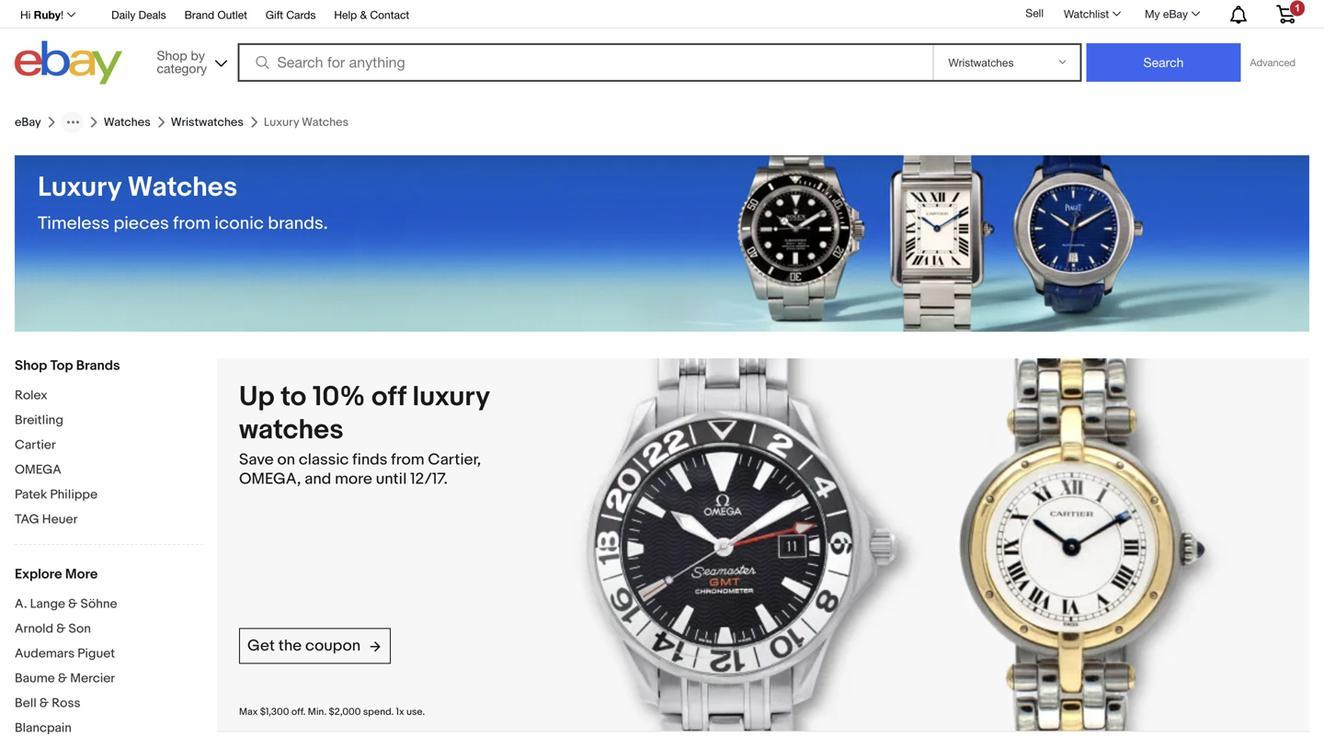 Task type: describe. For each thing, give the bounding box(es) containing it.
timeless
[[38, 213, 110, 235]]

save
[[239, 451, 274, 470]]

shop for shop by category
[[157, 48, 187, 63]]

my
[[1145, 7, 1160, 20]]

ross
[[52, 696, 81, 712]]

sell
[[1026, 7, 1044, 19]]

a. lange & söhne arnold & son audemars piguet baume & mercier bell & ross blancpain
[[15, 597, 117, 737]]

1x
[[396, 707, 404, 719]]

explore more
[[15, 567, 98, 583]]

tag
[[15, 512, 39, 528]]

watchlist
[[1064, 7, 1109, 20]]

daily deals link
[[111, 6, 166, 26]]

shop by category banner
[[10, 0, 1310, 89]]

finds
[[352, 451, 388, 470]]

cards
[[286, 8, 316, 21]]

hi
[[20, 8, 31, 21]]

1
[[1295, 2, 1301, 14]]

explore
[[15, 567, 62, 583]]

min.
[[308, 707, 327, 719]]

ebay link
[[15, 115, 41, 129]]

ruby
[[34, 8, 61, 21]]

$1,300
[[260, 707, 289, 719]]

account navigation
[[10, 0, 1310, 29]]

category
[[157, 61, 207, 76]]

watches link
[[104, 115, 151, 129]]

patek
[[15, 487, 47, 503]]

wristwatches link
[[171, 115, 244, 129]]

a. lange & söhne link
[[15, 597, 203, 614]]

10%
[[313, 381, 365, 414]]

patek philippe link
[[15, 487, 203, 505]]

omega,
[[239, 470, 301, 489]]

coupon
[[305, 637, 361, 656]]

by
[[191, 48, 205, 63]]

philippe
[[50, 487, 98, 503]]

brand outlet
[[185, 8, 247, 21]]

luxury watches timeless pieces from iconic brands.
[[38, 171, 328, 235]]

tag heuer link
[[15, 512, 203, 530]]

get
[[247, 637, 275, 656]]

& left the son
[[56, 622, 66, 637]]

up to 10% off luxury watches image
[[545, 359, 1310, 732]]

brands.
[[268, 213, 328, 235]]

söhne
[[80, 597, 117, 613]]

lange
[[30, 597, 65, 613]]

heuer
[[42, 512, 78, 528]]

spend.
[[363, 707, 394, 719]]

bell
[[15, 696, 37, 712]]

hi ruby !
[[20, 8, 64, 21]]

gift cards link
[[266, 6, 316, 26]]

deals
[[139, 8, 166, 21]]

luxury
[[38, 171, 121, 204]]

watches
[[239, 414, 344, 447]]

arnold
[[15, 622, 53, 637]]

!
[[61, 8, 64, 21]]

1 link
[[1266, 0, 1307, 26]]

advanced
[[1250, 57, 1296, 69]]

up to 10% off luxury watches save on classic finds from cartier, omega, and more until 12/17.
[[239, 381, 490, 489]]

max $1,300 off. min. $2,000 spend. 1x use.
[[239, 707, 425, 719]]

from inside "up to 10% off luxury watches save on classic finds from cartier, omega, and more until 12/17."
[[391, 451, 425, 470]]

up
[[239, 381, 275, 414]]

omega
[[15, 463, 61, 478]]

bell & ross link
[[15, 696, 203, 714]]

baume & mercier link
[[15, 671, 203, 689]]

watchlist link
[[1054, 3, 1130, 25]]

get the coupon
[[247, 637, 361, 656]]

on
[[277, 451, 295, 470]]

contact
[[370, 8, 409, 21]]

& inside help & contact link
[[360, 8, 367, 21]]

my ebay link
[[1135, 3, 1209, 25]]

piguet
[[78, 647, 115, 662]]

mercier
[[70, 671, 115, 687]]

max
[[239, 707, 258, 719]]



Task type: locate. For each thing, give the bounding box(es) containing it.
breitling link
[[15, 413, 203, 430]]

shop inside 'shop by category'
[[157, 48, 187, 63]]

help & contact
[[334, 8, 409, 21]]

brand outlet link
[[185, 6, 247, 26]]

& right help at the top left of page
[[360, 8, 367, 21]]

12/17.
[[410, 470, 448, 489]]

breitling
[[15, 413, 63, 429]]

none submit inside shop by category "banner"
[[1087, 43, 1241, 82]]

advanced link
[[1241, 44, 1305, 81]]

off
[[372, 381, 406, 414]]

wristwatches
[[171, 115, 244, 129]]

until
[[376, 470, 407, 489]]

shop
[[157, 48, 187, 63], [15, 358, 47, 374]]

watches inside luxury watches timeless pieces from iconic brands.
[[127, 171, 238, 204]]

outlet
[[217, 8, 247, 21]]

None submit
[[1087, 43, 1241, 82]]

off.
[[291, 707, 306, 719]]

audemars piguet link
[[15, 647, 203, 664]]

ebay inside account navigation
[[1163, 7, 1188, 20]]

0 horizontal spatial shop
[[15, 358, 47, 374]]

baume
[[15, 671, 55, 687]]

to
[[281, 381, 306, 414]]

& right bell
[[39, 696, 49, 712]]

rolex breitling cartier omega patek philippe tag heuer
[[15, 388, 98, 528]]

my ebay
[[1145, 7, 1188, 20]]

main content containing luxury watches
[[0, 104, 1325, 748]]

sell link
[[1018, 7, 1052, 19]]

daily
[[111, 8, 136, 21]]

main content
[[0, 104, 1325, 748]]

son
[[68, 622, 91, 637]]

1 vertical spatial shop
[[15, 358, 47, 374]]

& right 'lange'
[[68, 597, 78, 613]]

0 vertical spatial shop
[[157, 48, 187, 63]]

cartier
[[15, 438, 56, 453]]

watches
[[104, 115, 151, 129], [127, 171, 238, 204]]

watches up pieces
[[127, 171, 238, 204]]

1 vertical spatial watches
[[127, 171, 238, 204]]

& up ross
[[58, 671, 67, 687]]

ebay right my at the right top
[[1163, 7, 1188, 20]]

daily deals
[[111, 8, 166, 21]]

help
[[334, 8, 357, 21]]

from right finds
[[391, 451, 425, 470]]

luxury
[[412, 381, 490, 414]]

top
[[50, 358, 73, 374]]

from inside luxury watches timeless pieces from iconic brands.
[[173, 213, 211, 235]]

shop left by
[[157, 48, 187, 63]]

from left iconic
[[173, 213, 211, 235]]

watches left wristwatches link
[[104, 115, 151, 129]]

$2,000
[[329, 707, 361, 719]]

ebay up luxury
[[15, 115, 41, 129]]

&
[[360, 8, 367, 21], [68, 597, 78, 613], [56, 622, 66, 637], [58, 671, 67, 687], [39, 696, 49, 712]]

more
[[65, 567, 98, 583]]

more
[[335, 470, 372, 489]]

Search for anything text field
[[240, 45, 929, 80]]

get the coupon link
[[239, 629, 391, 665]]

use.
[[407, 707, 425, 719]]

1 vertical spatial from
[[391, 451, 425, 470]]

shop top brands
[[15, 358, 120, 374]]

shop by category
[[157, 48, 207, 76]]

0 horizontal spatial ebay
[[15, 115, 41, 129]]

1 vertical spatial ebay
[[15, 115, 41, 129]]

0 vertical spatial watches
[[104, 115, 151, 129]]

and
[[305, 470, 331, 489]]

shop for shop top brands
[[15, 358, 47, 374]]

help & contact link
[[334, 6, 409, 26]]

1 horizontal spatial ebay
[[1163, 7, 1188, 20]]

0 horizontal spatial from
[[173, 213, 211, 235]]

blancpain
[[15, 721, 72, 737]]

1 horizontal spatial from
[[391, 451, 425, 470]]

cartier link
[[15, 438, 203, 455]]

0 vertical spatial ebay
[[1163, 7, 1188, 20]]

the
[[278, 637, 302, 656]]

shop by category button
[[148, 41, 231, 80]]

omega link
[[15, 463, 203, 480]]

a.
[[15, 597, 27, 613]]

cartier,
[[428, 451, 481, 470]]

pieces
[[114, 213, 169, 235]]

classic
[[299, 451, 349, 470]]

brand
[[185, 8, 214, 21]]

gift
[[266, 8, 283, 21]]

1 horizontal spatial shop
[[157, 48, 187, 63]]

iconic
[[215, 213, 264, 235]]

arnold & son link
[[15, 622, 203, 639]]

shop up the 'rolex'
[[15, 358, 47, 374]]

rolex link
[[15, 388, 203, 406]]

0 vertical spatial from
[[173, 213, 211, 235]]

blancpain link
[[15, 721, 203, 739]]

rolex
[[15, 388, 47, 404]]

brands
[[76, 358, 120, 374]]

shop inside main content
[[15, 358, 47, 374]]

gift cards
[[266, 8, 316, 21]]



Task type: vqa. For each thing, say whether or not it's contained in the screenshot.
OMEGA link
yes



